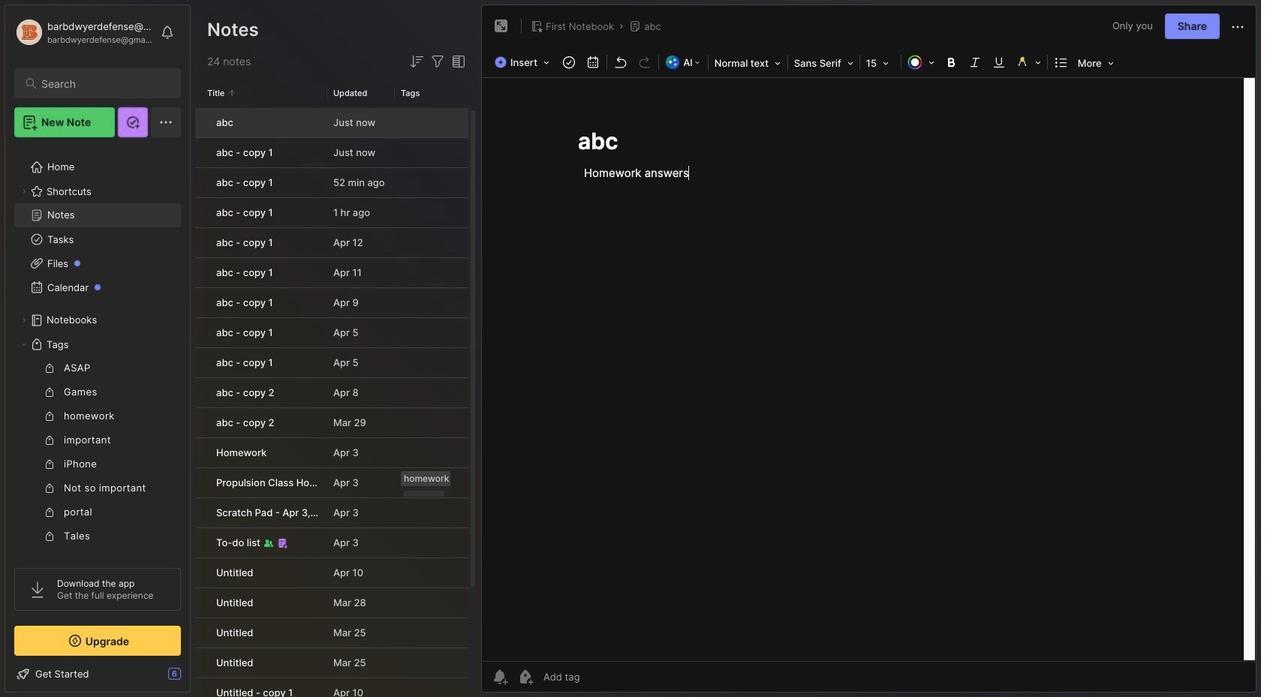 Task type: describe. For each thing, give the bounding box(es) containing it.
2 cell from the top
[[195, 138, 207, 167]]

8 cell from the top
[[195, 318, 207, 348]]

Help and Learning task checklist field
[[5, 662, 190, 686]]

add filters image
[[429, 53, 447, 71]]

none search field inside main element
[[41, 74, 167, 92]]

expand tags image
[[20, 340, 29, 349]]

Insert field
[[491, 52, 557, 73]]

underline image
[[989, 52, 1010, 73]]

14 cell from the top
[[195, 499, 207, 528]]

17 cell from the top
[[195, 589, 207, 618]]

calendar event image
[[583, 52, 604, 73]]

Highlight field
[[1011, 52, 1046, 73]]

undo image
[[610, 52, 632, 73]]

12 cell from the top
[[195, 438, 207, 468]]

bulleted list image
[[1051, 52, 1072, 73]]

9 cell from the top
[[195, 348, 207, 378]]

main element
[[0, 0, 195, 697]]

Add tag field
[[542, 670, 655, 684]]

note window element
[[481, 5, 1257, 697]]

11 cell from the top
[[195, 408, 207, 438]]

7 cell from the top
[[195, 288, 207, 318]]

Font size field
[[862, 53, 899, 74]]

20 cell from the top
[[195, 679, 207, 697]]

Account field
[[14, 17, 153, 47]]

tree inside main element
[[5, 146, 190, 697]]

10 cell from the top
[[195, 378, 207, 408]]

16 cell from the top
[[195, 559, 207, 588]]

task image
[[559, 52, 580, 73]]



Task type: locate. For each thing, give the bounding box(es) containing it.
6 cell from the top
[[195, 258, 207, 288]]

19 cell from the top
[[195, 649, 207, 678]]

add a reminder image
[[491, 668, 509, 686]]

13 cell from the top
[[195, 469, 207, 498]]

Font color field
[[903, 52, 939, 73]]

click to collapse image
[[190, 670, 201, 688]]

5 cell from the top
[[195, 228, 207, 258]]

more actions image
[[1229, 18, 1247, 36]]

Sort options field
[[408, 53, 426, 71]]

3 cell from the top
[[195, 168, 207, 197]]

Search text field
[[41, 77, 167, 91]]

4 cell from the top
[[195, 198, 207, 227]]

1 cell from the top
[[195, 108, 207, 137]]

tree
[[5, 146, 190, 697]]

More actions field
[[1229, 17, 1247, 36]]

expand notebooks image
[[20, 316, 29, 325]]

group
[[14, 357, 181, 669]]

None search field
[[41, 74, 167, 92]]

More field
[[1073, 53, 1118, 74]]

15 cell from the top
[[195, 529, 207, 558]]

bold image
[[941, 52, 962, 73]]

View options field
[[447, 53, 468, 71]]

italic image
[[965, 52, 986, 73]]

row group
[[195, 108, 469, 697]]

18 cell from the top
[[195, 619, 207, 648]]

Note Editor text field
[[482, 77, 1256, 661]]

Add filters field
[[429, 53, 447, 71]]

Font family field
[[790, 53, 858, 74]]

cell
[[195, 108, 207, 137], [195, 138, 207, 167], [195, 168, 207, 197], [195, 198, 207, 227], [195, 228, 207, 258], [195, 258, 207, 288], [195, 288, 207, 318], [195, 318, 207, 348], [195, 348, 207, 378], [195, 378, 207, 408], [195, 408, 207, 438], [195, 438, 207, 468], [195, 469, 207, 498], [195, 499, 207, 528], [195, 529, 207, 558], [195, 559, 207, 588], [195, 589, 207, 618], [195, 619, 207, 648], [195, 649, 207, 678], [195, 679, 207, 697]]

expand note image
[[493, 17, 511, 35]]

Heading level field
[[710, 53, 786, 74]]

group inside tree
[[14, 357, 181, 669]]

add tag image
[[517, 668, 535, 686]]



Task type: vqa. For each thing, say whether or not it's contained in the screenshot.
heading level field at the right of page
yes



